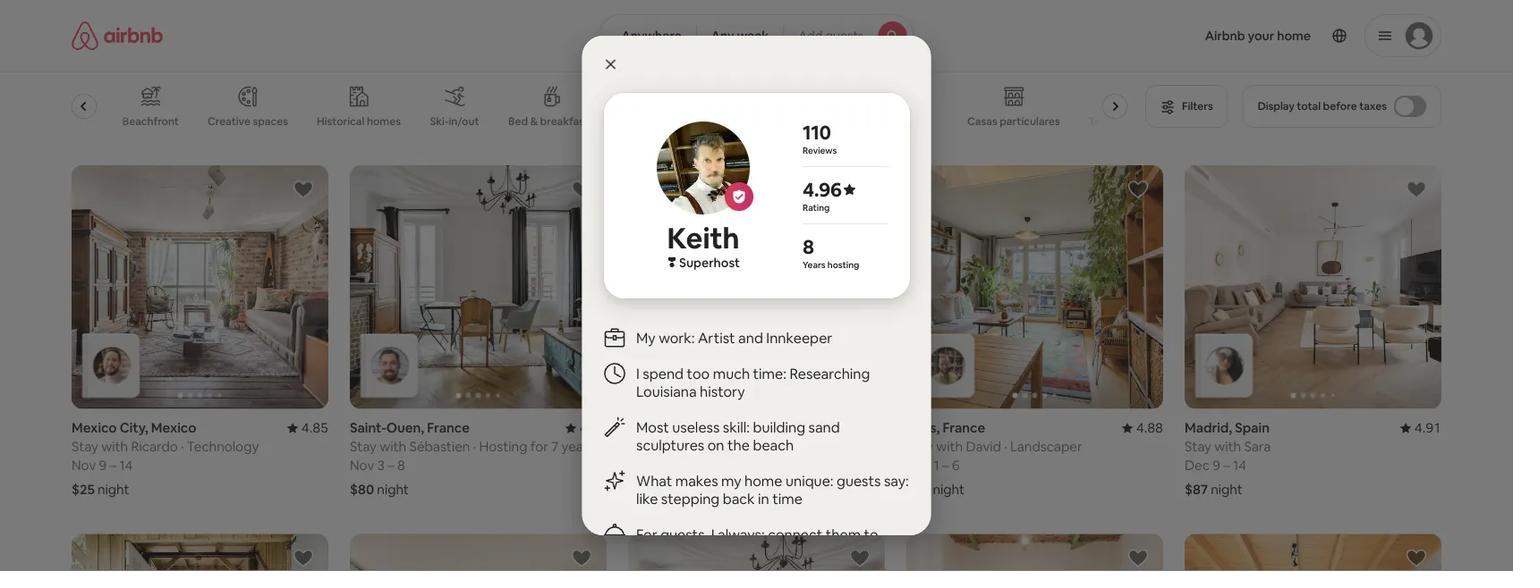 Task type: vqa. For each thing, say whether or not it's contained in the screenshot.
night in the Madrid, Spain Stay with Sara Dec 9 – 14 $87 night
yes



Task type: locate. For each thing, give the bounding box(es) containing it.
1 horizontal spatial 8
[[802, 234, 814, 260]]

$183
[[628, 112, 658, 130]]

artist down louisiana
[[1007, 69, 1042, 87]]

night right $83 in the left top of the page
[[98, 112, 130, 130]]

1 inside the palermo, italy stay with gandolfo gabriele · artist nov 1 – 6 $83 night
[[99, 88, 105, 106]]

top
[[1089, 115, 1108, 128]]

0 horizontal spatial add to wishlist: saint-ouen, france image
[[571, 179, 593, 200]]

ski-
[[430, 115, 449, 128]]

2 horizontal spatial 1
[[934, 457, 940, 475]]

with inside mexico city, mexico stay with ricardo · technology nov 9 – 14 $25 night
[[101, 439, 128, 456]]

night down 3
[[377, 482, 409, 499]]

with down city, at the left of page
[[101, 439, 128, 456]]

mexico
[[72, 420, 117, 437], [151, 420, 196, 437]]

& right bed
[[531, 115, 538, 128]]

louisiana history
[[636, 383, 745, 401]]

1 up historical homes
[[378, 88, 384, 106]]

artist up spaces
[[253, 69, 288, 87]]

night right $85
[[933, 482, 965, 499]]

nov up $183
[[628, 88, 653, 106]]

display total before taxes
[[1258, 99, 1387, 113]]

2 horizontal spatial artist
[[1007, 69, 1042, 87]]

group
[[72, 0, 329, 40], [350, 0, 607, 40], [628, 0, 885, 40], [907, 0, 1164, 40], [1185, 0, 1442, 40], [44, 72, 1172, 141], [72, 166, 329, 410], [350, 166, 607, 410], [628, 166, 885, 410], [907, 166, 1164, 410], [1185, 166, 1442, 410], [72, 535, 329, 572], [350, 535, 607, 572], [628, 535, 885, 572], [907, 535, 1164, 572], [1185, 535, 1442, 572]]

guests left say:
[[837, 472, 881, 491]]

1 horizontal spatial 9
[[1213, 457, 1221, 475]]

artist for artist and innkeeper
[[1007, 69, 1042, 87]]

to
[[864, 526, 878, 544]]

historical
[[317, 114, 365, 128]]

2 france from the left
[[943, 420, 986, 437]]

1
[[99, 88, 105, 106], [378, 88, 384, 106], [934, 457, 940, 475]]

dec up $87 in the right bottom of the page
[[1185, 457, 1210, 475]]

– inside the palermo, italy stay with gandolfo gabriele · artist nov 1 – 6 $83 night
[[107, 88, 114, 106]]

8 left hosting at the top right
[[802, 234, 814, 260]]

0 horizontal spatial artist
[[253, 69, 288, 87]]

with up "10"
[[1215, 69, 1242, 87]]

with down palermo, at the left top of the page
[[101, 69, 128, 87]]

mexico city, mexico stay with ricardo · technology nov 9 – 14 $25 night
[[72, 420, 259, 499]]

stay down madrid, at bottom right
[[1185, 439, 1212, 456]]

6 up beachfront
[[117, 88, 125, 106]]

2 9 from the left
[[1213, 457, 1221, 475]]

6 left 11
[[656, 88, 664, 106]]

6 up historical homes
[[396, 88, 404, 106]]

spend
[[643, 365, 683, 383]]

· right david
[[1005, 439, 1008, 456]]

1 horizontal spatial france
[[943, 420, 986, 437]]

1 horizontal spatial 14
[[1233, 457, 1247, 475]]

nov left 25 in the bottom of the page
[[628, 457, 653, 475]]

nov up $25
[[72, 457, 96, 475]]

– inside the stay with felicitas · parent & tour guide nov 6 – 11 $183 night
[[667, 88, 673, 106]]

paris, france stay with david · landscaper nov 1 – 6 $85 night
[[907, 420, 1083, 499]]

i inside i spend too much time: researching louisiana history
[[636, 365, 639, 383]]

night inside stay with patricia nov 10 – 15 $35 night
[[1211, 112, 1243, 130]]

keith
[[966, 69, 998, 87], [667, 219, 739, 257], [667, 219, 739, 257]]

say:
[[884, 472, 909, 491]]

0 horizontal spatial &
[[531, 115, 538, 128]]

dec for madrid,
[[1185, 457, 1210, 475]]

breakfasts
[[540, 115, 594, 128]]

add to wishlist: københavn, denmark image
[[849, 179, 871, 200]]

night inside stay with antonella · beauty dec 1 – 6 $89 night
[[377, 112, 409, 130]]

·
[[247, 69, 250, 87], [471, 69, 474, 87], [740, 69, 743, 87], [1001, 69, 1004, 87], [181, 439, 184, 456], [473, 439, 476, 456], [707, 439, 710, 456], [1005, 439, 1008, 456]]

1 horizontal spatial mexico
[[151, 420, 196, 437]]

what
[[636, 472, 672, 491]]

mexico up ricardo on the left
[[151, 420, 196, 437]]

homes right historical at the top left
[[367, 114, 401, 128]]

· inside the new orleans, louisiana stay with keith · artist and innkeeper dec 13 – 18 $140 night
[[1001, 69, 1004, 87]]

8 right 3
[[398, 457, 405, 475]]

30
[[683, 457, 699, 475]]

homes down 11
[[668, 115, 703, 128]]

0 horizontal spatial 14
[[119, 457, 133, 475]]

artist inside the new orleans, louisiana stay with keith · artist and innkeeper dec 13 – 18 $140 night
[[1007, 69, 1042, 87]]

cycladic homes
[[623, 115, 703, 128]]

stay down "most"
[[628, 439, 655, 456]]

artist inside host preview dialog
[[698, 329, 735, 347]]

0 horizontal spatial homes
[[367, 114, 401, 128]]

add to wishlist: garopaba, brazil image
[[293, 548, 314, 570]]

night inside the stay with felicitas · parent & tour guide nov 6 – 11 $183 night
[[661, 112, 692, 130]]

rooms
[[818, 115, 852, 128]]

gabriele
[[192, 69, 244, 87]]

home
[[744, 472, 782, 491]]

7
[[551, 439, 559, 456]]

with inside stay with patricia nov 10 – 15 $35 night
[[1215, 69, 1242, 87]]

· inside the palermo, italy stay with gandolfo gabriele · artist nov 1 – 6 $83 night
[[247, 69, 250, 87]]

much
[[713, 365, 750, 383]]

ricardo
[[131, 439, 178, 456]]

night right $89
[[377, 112, 409, 130]]

with left the antonella
[[380, 69, 407, 87]]

4.88 out of 5 average rating image
[[1122, 420, 1164, 437]]

add to wishlist: mexico city, mexico image
[[1128, 548, 1149, 570]]

stay inside stay with patricia nov 10 – 15 $35 night
[[1185, 69, 1212, 87]]

culture
[[678, 544, 725, 562]]

1 9 from the left
[[99, 457, 107, 475]]

hosting
[[479, 439, 528, 456]]

& left tour
[[789, 69, 799, 87]]

casas
[[968, 114, 998, 128]]

total
[[1297, 99, 1321, 113]]

france up sébastien
[[427, 420, 470, 437]]

stay down new
[[907, 69, 934, 87]]

palermo, italy stay with gandolfo gabriele · artist nov 1 – 6 $83 night
[[72, 51, 288, 130]]

beachfront
[[122, 115, 179, 128]]

1 horizontal spatial 1
[[378, 88, 384, 106]]

stay inside mexico city, mexico stay with ricardo · technology nov 9 – 14 $25 night
[[72, 439, 98, 456]]

4.91 out of 5 average rating image
[[1401, 420, 1442, 437]]

· right the gabriele
[[247, 69, 250, 87]]

– inside mexico city, mexico stay with ricardo · technology nov 9 – 14 $25 night
[[110, 457, 116, 475]]

0 horizontal spatial france
[[427, 420, 470, 437]]

night inside the new orleans, louisiana stay with keith · artist and innkeeper dec 13 – 18 $140 night
[[940, 112, 971, 130]]

· right bo
[[707, 439, 710, 456]]

sculptures
[[636, 436, 704, 455]]

– inside stay with patricia nov 10 – 15 $35 night
[[1229, 88, 1236, 106]]

none search field containing anywhere
[[599, 14, 914, 57]]

night down 25 in the bottom of the page
[[659, 482, 691, 499]]

creative
[[208, 115, 251, 128]]

i left spend
[[636, 365, 639, 383]]

· inside the stay with felicitas · parent & tour guide nov 6 – 11 $183 night
[[740, 69, 743, 87]]

new orleans, louisiana stay with keith · artist and innkeeper dec 13 – 18 $140 night
[[907, 51, 1133, 130]]

1 inside stay with antonella · beauty dec 1 – 6 $89 night
[[378, 88, 384, 106]]

with inside the saint-ouen, france stay with sébastien · hosting for 7 years nov 3 – 8 $80 night
[[380, 439, 407, 456]]

københavn, denmark stay with bo · chief commer officer nov 25 – 30 $101 night
[[628, 420, 845, 499]]

0 horizontal spatial dec
[[350, 88, 375, 106]]

nov left 3
[[350, 457, 374, 475]]

with inside paris, france stay with david · landscaper nov 1 – 6 $85 night
[[936, 439, 963, 456]]

· down louisiana
[[1001, 69, 1004, 87]]

group containing historical homes
[[44, 72, 1172, 141]]

2 14 from the left
[[1233, 457, 1247, 475]]

night right $87 in the right bottom of the page
[[1211, 482, 1243, 499]]

1 horizontal spatial dec
[[907, 88, 932, 106]]

0 vertical spatial add to wishlist: saint-ouen, france image
[[571, 179, 593, 200]]

stay down paris,
[[907, 439, 934, 456]]

night down "10"
[[1211, 112, 1243, 130]]

with down paris,
[[936, 439, 963, 456]]

show map button
[[698, 493, 816, 536]]

spain
[[1236, 420, 1270, 437]]

stepping
[[661, 490, 719, 508]]

14 down ricardo on the left
[[119, 457, 133, 475]]

stay inside "madrid, spain stay with sara dec 9 – 14 $87 night"
[[1185, 439, 1212, 456]]

i spend too much time: researching louisiana history
[[636, 365, 870, 401]]

1 horizontal spatial artist
[[698, 329, 735, 347]]

stay up $25
[[72, 439, 98, 456]]

2 horizontal spatial dec
[[1185, 457, 1210, 475]]

guests
[[826, 28, 864, 44], [837, 472, 881, 491]]

in/out
[[449, 115, 479, 128]]

nov up $85
[[907, 457, 931, 475]]

sébastien
[[409, 439, 470, 456]]

night down 18 on the top of page
[[940, 112, 971, 130]]

11
[[676, 88, 687, 106]]

0 horizontal spatial 8
[[398, 457, 405, 475]]

david
[[966, 439, 1002, 456]]

0 horizontal spatial 1
[[99, 88, 105, 106]]

guests right add
[[826, 28, 864, 44]]

keith inside 'keith superhost'
[[667, 219, 739, 257]]

add to wishlist: saint-ouen, france image down breakfasts on the left of page
[[571, 179, 593, 200]]

0 horizontal spatial 9
[[99, 457, 107, 475]]

bo
[[688, 439, 704, 456]]

$35
[[1185, 112, 1208, 130]]

keith for keith superhost
[[667, 219, 739, 257]]

1 vertical spatial guests
[[837, 472, 881, 491]]

add to wishlist: saint-ouen, france image
[[571, 179, 593, 200], [849, 548, 871, 570]]

9 inside "madrid, spain stay with sara dec 9 – 14 $87 night"
[[1213, 457, 1221, 475]]

nov inside the palermo, italy stay with gandolfo gabriele · artist nov 1 – 6 $83 night
[[72, 88, 96, 106]]

1 horizontal spatial i
[[711, 526, 714, 544]]

dec inside stay with antonella · beauty dec 1 – 6 $89 night
[[350, 88, 375, 106]]

creative spaces
[[208, 115, 288, 128]]

dec
[[350, 88, 375, 106], [907, 88, 932, 106], [1185, 457, 1210, 475]]

14 down sara
[[1233, 457, 1247, 475]]

artist inside the palermo, italy stay with gandolfo gabriele · artist nov 1 – 6 $83 night
[[253, 69, 288, 87]]

france up david
[[943, 420, 986, 437]]

· left beauty
[[471, 69, 474, 87]]

stay inside the palermo, italy stay with gandolfo gabriele · artist nov 1 – 6 $83 night
[[72, 69, 98, 87]]

superhost
[[679, 255, 740, 271], [679, 255, 740, 271]]

stay inside stay with antonella · beauty dec 1 – 6 $89 night
[[350, 69, 377, 87]]

· inside stay with antonella · beauty dec 1 – 6 $89 night
[[471, 69, 474, 87]]

stay down "anywhere" "button"
[[628, 69, 655, 87]]

of
[[1111, 115, 1121, 128]]

· left parent
[[740, 69, 743, 87]]

4.85
[[301, 420, 329, 437]]

parent
[[746, 69, 786, 87]]

0 vertical spatial i
[[636, 365, 639, 383]]

1 14 from the left
[[119, 457, 133, 475]]

city,
[[120, 420, 148, 437]]

historical homes
[[317, 114, 401, 128]]

1 down palermo, at the left top of the page
[[99, 88, 105, 106]]

with inside the stay with felicitas · parent & tour guide nov 6 – 11 $183 night
[[658, 69, 685, 87]]

1 down paris,
[[934, 457, 940, 475]]

8 inside the saint-ouen, france stay with sébastien · hosting for 7 years nov 3 – 8 $80 night
[[398, 457, 405, 475]]

stay inside the stay with felicitas · parent & tour guide nov 6 – 11 $183 night
[[628, 69, 655, 87]]

0 vertical spatial &
[[789, 69, 799, 87]]

france
[[427, 420, 470, 437], [943, 420, 986, 437]]

artist
[[253, 69, 288, 87], [1007, 69, 1042, 87], [698, 329, 735, 347]]

nov inside the saint-ouen, france stay with sébastien · hosting for 7 years nov 3 – 8 $80 night
[[350, 457, 374, 475]]

artist up much
[[698, 329, 735, 347]]

10
[[1213, 88, 1226, 106]]

0 horizontal spatial mexico
[[72, 420, 117, 437]]

night right $25
[[98, 482, 129, 499]]

night inside mexico city, mexico stay with ricardo · technology nov 9 – 14 $25 night
[[98, 482, 129, 499]]

with inside "madrid, spain stay with sara dec 9 – 14 $87 night"
[[1215, 439, 1242, 456]]

0 vertical spatial guests
[[826, 28, 864, 44]]

night inside "madrid, spain stay with sara dec 9 – 14 $87 night"
[[1211, 482, 1243, 499]]

with up 11
[[658, 69, 685, 87]]

1 vertical spatial 8
[[398, 457, 405, 475]]

stay with felicitas · parent & tour guide nov 6 – 11 $183 night
[[628, 69, 865, 130]]

1 vertical spatial i
[[711, 526, 714, 544]]

6 inside paris, france stay with david · landscaper nov 1 – 6 $85 night
[[952, 457, 960, 475]]

6 right say:
[[952, 457, 960, 475]]

1 vertical spatial add to wishlist: saint-ouen, france image
[[849, 548, 871, 570]]

1 vertical spatial &
[[531, 115, 538, 128]]

show map
[[715, 507, 777, 523]]

dec inside "madrid, spain stay with sara dec 9 – 14 $87 night"
[[1185, 457, 1210, 475]]

tour
[[802, 69, 828, 87]]

4.86
[[580, 420, 607, 437]]

0 horizontal spatial i
[[636, 365, 639, 383]]

4.96 out of 5 average rating on the listing group
[[802, 177, 888, 214]]

9
[[99, 457, 107, 475], [1213, 457, 1221, 475]]

stay
[[72, 69, 98, 87], [350, 69, 377, 87], [628, 69, 655, 87], [907, 69, 934, 87], [1185, 69, 1212, 87], [72, 439, 98, 456], [350, 439, 377, 456], [628, 439, 655, 456], [907, 439, 934, 456], [1185, 439, 1212, 456]]

None search field
[[599, 14, 914, 57]]

france inside the saint-ouen, france stay with sébastien · hosting for 7 years nov 3 – 8 $80 night
[[427, 420, 470, 437]]

i left always:
[[711, 526, 714, 544]]

1 horizontal spatial &
[[789, 69, 799, 87]]

add to wishlist: mexico city, mexico image
[[293, 179, 314, 200]]

0 vertical spatial 8
[[802, 234, 814, 260]]

add to wishlist: saint-ouen, france image down to
[[849, 548, 871, 570]]

1 inside paris, france stay with david · landscaper nov 1 – 6 $85 night
[[934, 457, 940, 475]]

mexico left city, at the left of page
[[72, 420, 117, 437]]

dec left 13
[[907, 88, 932, 106]]

1 france from the left
[[427, 420, 470, 437]]

4.91
[[1415, 420, 1442, 437]]

nov up $83 in the left top of the page
[[72, 88, 96, 106]]

too
[[687, 365, 710, 383]]

night inside the palermo, italy stay with gandolfo gabriele · artist nov 1 – 6 $83 night
[[98, 112, 130, 130]]

· left hosting
[[473, 439, 476, 456]]

dec up $89
[[350, 88, 375, 106]]

with inside the new orleans, louisiana stay with keith · artist and innkeeper dec 13 – 18 $140 night
[[936, 69, 963, 87]]

& inside the stay with felicitas · parent & tour guide nov 6 – 11 $183 night
[[789, 69, 799, 87]]

with down the københavn,
[[658, 439, 685, 456]]

nov left "10"
[[1185, 88, 1210, 106]]

time:
[[753, 365, 786, 383]]

stay down the saint-
[[350, 439, 377, 456]]

guests inside what makes my home unique: guests say: like stepping back in time
[[837, 472, 881, 491]]

nov inside mexico city, mexico stay with ricardo · technology nov 9 – 14 $25 night
[[72, 457, 96, 475]]

$89
[[350, 112, 374, 130]]

madrid, spain stay with sara dec 9 – 14 $87 night
[[1185, 420, 1271, 499]]

taxes
[[1360, 99, 1387, 113]]

with up 3
[[380, 439, 407, 456]]

5.0 out of 5 average rating image
[[573, 51, 607, 68]]

$25
[[72, 482, 95, 499]]

2 mexico from the left
[[151, 420, 196, 437]]

with
[[101, 69, 128, 87], [380, 69, 407, 87], [658, 69, 685, 87], [936, 69, 963, 87], [1215, 69, 1242, 87], [101, 439, 128, 456], [380, 439, 407, 456], [658, 439, 685, 456], [936, 439, 963, 456], [1215, 439, 1242, 456]]

the
[[1124, 115, 1141, 128]]

with inside stay with antonella · beauty dec 1 – 6 $89 night
[[380, 69, 407, 87]]

stay inside københavn, denmark stay with bo · chief commer officer nov 25 – 30 $101 night
[[628, 439, 655, 456]]

8 years hosting
[[802, 234, 859, 271]]

hosting
[[827, 259, 859, 271]]

night down 11
[[661, 112, 692, 130]]

1 horizontal spatial homes
[[668, 115, 703, 128]]

before
[[1324, 99, 1358, 113]]

homes for historical homes
[[367, 114, 401, 128]]

stay down palermo, at the left top of the page
[[72, 69, 98, 87]]

· right ricardo on the left
[[181, 439, 184, 456]]

with down madrid, at bottom right
[[1215, 439, 1242, 456]]

stay up $89
[[350, 69, 377, 87]]

6 inside the stay with felicitas · parent & tour guide nov 6 – 11 $183 night
[[656, 88, 664, 106]]

with up 13
[[936, 69, 963, 87]]

8 years of hosting group
[[802, 234, 888, 271]]

farms
[[53, 115, 84, 128]]

stay up the $35 on the top of the page
[[1185, 69, 1212, 87]]

innkeeper
[[1071, 69, 1133, 87]]



Task type: describe. For each thing, give the bounding box(es) containing it.
most
[[636, 418, 669, 437]]

and innkeeper
[[738, 329, 832, 347]]

4.85 out of 5 average rating image
[[287, 420, 329, 437]]

8 inside 8 years hosting
[[802, 234, 814, 260]]

25
[[656, 457, 671, 475]]

nov inside stay with patricia nov 10 – 15 $35 night
[[1185, 88, 1210, 106]]

connect
[[768, 526, 822, 544]]

· inside the saint-ouen, france stay with sébastien · hosting for 7 years nov 3 – 8 $80 night
[[473, 439, 476, 456]]

felicitas
[[688, 69, 737, 87]]

· inside paris, france stay with david · landscaper nov 1 – 6 $85 night
[[1005, 439, 1008, 456]]

spaces
[[253, 115, 288, 128]]

technology
[[187, 439, 259, 456]]

guests,
[[660, 526, 708, 544]]

for
[[531, 439, 549, 456]]

110
[[802, 119, 831, 145]]

cycladic
[[623, 115, 666, 128]]

– inside paris, france stay with david · landscaper nov 1 – 6 $85 night
[[943, 457, 949, 475]]

with inside københavn, denmark stay with bo · chief commer officer nov 25 – 30 $101 night
[[658, 439, 685, 456]]

ski-in/out
[[430, 115, 479, 128]]

stay inside the new orleans, louisiana stay with keith · artist and innkeeper dec 13 – 18 $140 night
[[907, 69, 934, 87]]

keith for keith
[[667, 219, 739, 257]]

– inside the saint-ouen, france stay with sébastien · hosting for 7 years nov 3 – 8 $80 night
[[388, 457, 395, 475]]

$140
[[907, 112, 937, 130]]

$87
[[1185, 482, 1208, 499]]

profile element
[[936, 0, 1442, 72]]

add to wishlist: san carlos de bariloche, argentina image
[[1406, 548, 1428, 570]]

sand
[[808, 418, 840, 437]]

& inside group
[[531, 115, 538, 128]]

skill:
[[723, 418, 750, 437]]

for guests, i always: connect them to nola culture & history
[[636, 526, 878, 562]]

1 mexico from the left
[[72, 420, 117, 437]]

officer
[[804, 439, 845, 456]]

world
[[1143, 115, 1172, 128]]

them
[[826, 526, 861, 544]]

always:
[[718, 526, 765, 544]]

14 inside mexico city, mexico stay with ricardo · technology nov 9 – 14 $25 night
[[119, 457, 133, 475]]

dec inside the new orleans, louisiana stay with keith · artist and innkeeper dec 13 – 18 $140 night
[[907, 88, 932, 106]]

work:
[[659, 329, 695, 347]]

building
[[753, 418, 805, 437]]

casas particulares
[[968, 114, 1061, 128]]

researching
[[789, 365, 870, 383]]

saint-ouen, france stay with sébastien · hosting for 7 years nov 3 – 8 $80 night
[[350, 420, 595, 499]]

on
[[707, 436, 724, 455]]

my
[[721, 472, 741, 491]]

bed
[[509, 115, 528, 128]]

beauty
[[477, 69, 521, 87]]

stay inside paris, france stay with david · landscaper nov 1 – 6 $85 night
[[907, 439, 934, 456]]

3
[[377, 457, 385, 475]]

week
[[737, 28, 769, 44]]

gandolfo
[[131, 69, 189, 87]]

reviews
[[802, 145, 837, 156]]

my work: artist and innkeeper
[[636, 329, 832, 347]]

4.88
[[1137, 420, 1164, 437]]

4.86 out of 5 average rating image
[[566, 420, 607, 437]]

denmark
[[706, 420, 764, 437]]

design
[[896, 115, 931, 128]]

4.96
[[802, 177, 842, 202]]

night inside the saint-ouen, france stay with sébastien · hosting for 7 years nov 3 – 8 $80 night
[[377, 482, 409, 499]]

keith superhost
[[667, 219, 740, 271]]

18
[[960, 88, 974, 106]]

add guests button
[[783, 14, 914, 57]]

landscaper
[[1011, 439, 1083, 456]]

and
[[1045, 69, 1069, 87]]

13
[[935, 88, 948, 106]]

dammusi
[[733, 115, 780, 128]]

anywhere
[[622, 28, 682, 44]]

– inside stay with antonella · beauty dec 1 – 6 $89 night
[[386, 88, 393, 106]]

patricia
[[1245, 69, 1290, 87]]

artist for artist
[[253, 69, 288, 87]]

– inside "madrid, spain stay with sara dec 9 – 14 $87 night"
[[1224, 457, 1231, 475]]

host preview dialog
[[582, 36, 931, 572]]

nov inside the stay with felicitas · parent & tour guide nov 6 – 11 $183 night
[[628, 88, 653, 106]]

· inside mexico city, mexico stay with ricardo · technology nov 9 – 14 $25 night
[[181, 439, 184, 456]]

$101
[[628, 482, 656, 499]]

– inside the new orleans, louisiana stay with keith · artist and innkeeper dec 13 – 18 $140 night
[[951, 88, 958, 106]]

homes for cycladic homes
[[668, 115, 703, 128]]

add to wishlist: london, uk image
[[571, 548, 593, 570]]

4.95 out of 5 average rating image
[[1401, 51, 1442, 68]]

italy
[[130, 51, 157, 68]]

stay inside the saint-ouen, france stay with sébastien · hosting for 7 years nov 3 – 8 $80 night
[[350, 439, 377, 456]]

unique:
[[785, 472, 833, 491]]

verified image
[[732, 190, 746, 204]]

display
[[1258, 99, 1295, 113]]

6 inside stay with antonella · beauty dec 1 – 6 $89 night
[[396, 88, 404, 106]]

guide
[[830, 69, 865, 87]]

dec for stay
[[350, 88, 375, 106]]

france inside paris, france stay with david · landscaper nov 1 – 6 $85 night
[[943, 420, 986, 437]]

add to wishlist: paris, france image
[[1128, 179, 1149, 200]]

night inside paris, france stay with david · landscaper nov 1 – 6 $85 night
[[933, 482, 965, 499]]

particulares
[[1000, 114, 1061, 128]]

– inside københavn, denmark stay with bo · chief commer officer nov 25 – 30 $101 night
[[674, 457, 680, 475]]

guests inside button
[[826, 28, 864, 44]]

orleans,
[[938, 51, 990, 68]]

any week
[[711, 28, 769, 44]]

keith inside the new orleans, louisiana stay with keith · artist and innkeeper dec 13 – 18 $140 night
[[966, 69, 998, 87]]

saint-
[[350, 420, 386, 437]]

superhost inside 'keith superhost'
[[679, 255, 740, 271]]

add to wishlist: madrid, spain image
[[1406, 179, 1428, 200]]

years
[[802, 259, 825, 271]]

show
[[715, 507, 748, 523]]

6 inside the palermo, italy stay with gandolfo gabriele · artist nov 1 – 6 $83 night
[[117, 88, 125, 106]]

with inside the palermo, italy stay with gandolfo gabriele · artist nov 1 – 6 $83 night
[[101, 69, 128, 87]]

9 inside mexico city, mexico stay with ricardo · technology nov 9 – 14 $25 night
[[99, 457, 107, 475]]

$80
[[350, 482, 374, 499]]

useless
[[672, 418, 720, 437]]

display total before taxes button
[[1243, 85, 1442, 128]]

110 reviews on the listing group
[[802, 119, 888, 157]]

new
[[907, 51, 935, 68]]

nov inside københavn, denmark stay with bo · chief commer officer nov 25 – 30 $101 night
[[628, 457, 653, 475]]

paris,
[[907, 420, 940, 437]]

1 horizontal spatial add to wishlist: saint-ouen, france image
[[849, 548, 871, 570]]

københavn,
[[628, 420, 703, 437]]

4.95
[[1415, 51, 1442, 68]]

night inside københavn, denmark stay with bo · chief commer officer nov 25 – 30 $101 night
[[659, 482, 691, 499]]

years
[[562, 439, 595, 456]]

14 inside "madrid, spain stay with sara dec 9 – 14 $87 night"
[[1233, 457, 1247, 475]]

commer
[[749, 439, 801, 456]]

nov inside paris, france stay with david · landscaper nov 1 – 6 $85 night
[[907, 457, 931, 475]]

i inside for guests, i always: connect them to nola culture & history
[[711, 526, 714, 544]]

& history
[[728, 544, 786, 562]]

my
[[636, 329, 655, 347]]

$83
[[72, 112, 95, 130]]

· inside københavn, denmark stay with bo · chief commer officer nov 25 – 30 $101 night
[[707, 439, 710, 456]]



